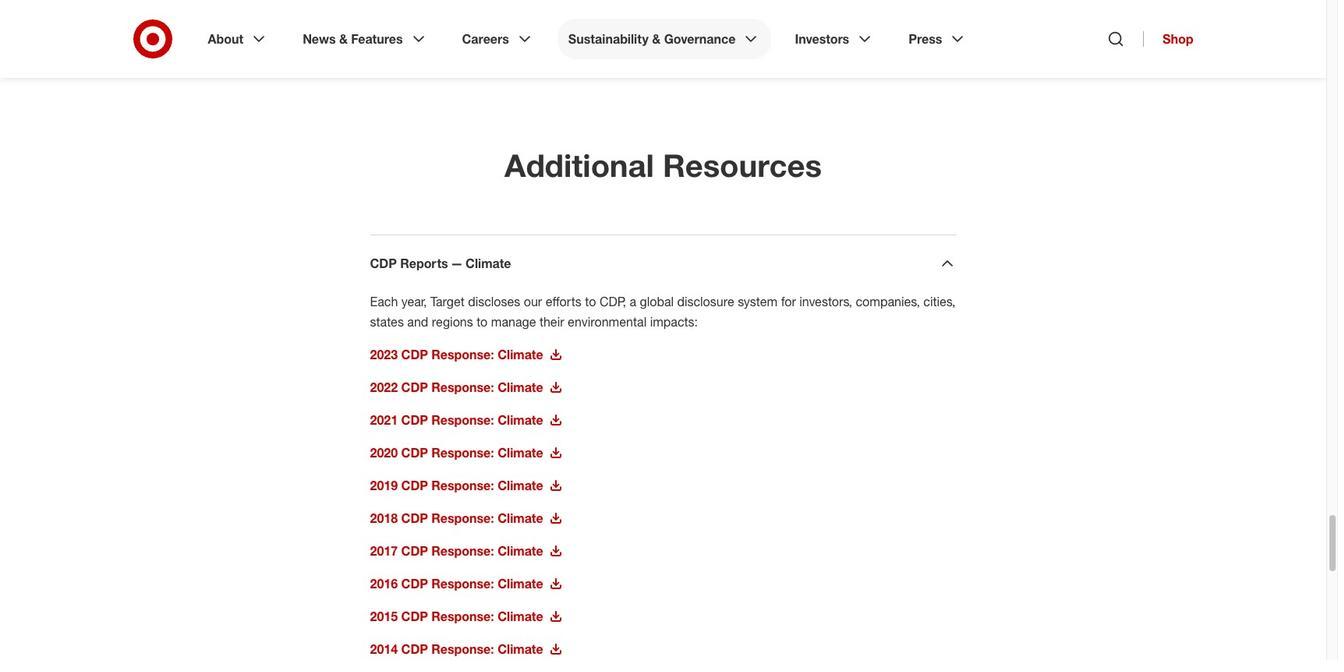 Task type: locate. For each thing, give the bounding box(es) containing it.
cdp,
[[600, 294, 626, 310]]

response: for 2019
[[432, 478, 494, 494]]

response: up "2017 cdp response: climate" link
[[432, 511, 494, 527]]

response: down 2018 cdp response: climate link
[[432, 544, 494, 559]]

cdp for 2015
[[401, 609, 428, 625]]

response: down 2020 cdp response: climate link
[[432, 478, 494, 494]]

to
[[585, 294, 596, 310], [477, 314, 488, 330]]

climate up 2015 cdp response: climate link
[[498, 577, 543, 592]]

companies,
[[856, 294, 921, 310]]

cdp right 2017
[[401, 544, 428, 559]]

0 horizontal spatial &
[[339, 31, 348, 47]]

&
[[339, 31, 348, 47], [652, 31, 661, 47]]

cdp inside "dropdown button"
[[370, 256, 397, 271]]

2015 cdp response: climate
[[370, 609, 543, 625]]

10 response: from the top
[[432, 642, 494, 658]]

press link
[[898, 19, 979, 59]]

2020 cdp response: climate
[[370, 445, 543, 461]]

environmental
[[568, 314, 647, 330]]

response: up 2014 cdp response: climate link
[[432, 609, 494, 625]]

2019
[[370, 478, 398, 494]]

0 vertical spatial to
[[585, 294, 596, 310]]

1 vertical spatial to
[[477, 314, 488, 330]]

2016 cdp response: climate
[[370, 577, 543, 592]]

& right news
[[339, 31, 348, 47]]

cdp reports — climate region
[[370, 273, 957, 661]]

climate down 2019 cdp response: climate link
[[498, 511, 543, 527]]

cities,
[[924, 294, 956, 310]]

additional resources
[[505, 147, 822, 184]]

& for news
[[339, 31, 348, 47]]

2023 cdp response: climate
[[370, 347, 543, 363]]

sustainability
[[569, 31, 649, 47]]

8 response: from the top
[[432, 577, 494, 592]]

cdp right 2021
[[401, 413, 428, 428]]

discloses
[[468, 294, 521, 310]]

response: for 2023
[[432, 347, 494, 363]]

response:
[[432, 347, 494, 363], [432, 380, 494, 395], [432, 413, 494, 428], [432, 445, 494, 461], [432, 478, 494, 494], [432, 511, 494, 527], [432, 544, 494, 559], [432, 577, 494, 592], [432, 609, 494, 625], [432, 642, 494, 658]]

cdp right 2016
[[401, 577, 428, 592]]

3 response: from the top
[[432, 413, 494, 428]]

1 response: from the top
[[432, 347, 494, 363]]

6 response: from the top
[[432, 511, 494, 527]]

climate up 2018 cdp response: climate link
[[498, 478, 543, 494]]

2017
[[370, 544, 398, 559]]

climate
[[466, 256, 511, 271], [498, 347, 543, 363], [498, 380, 543, 395], [498, 413, 543, 428], [498, 445, 543, 461], [498, 478, 543, 494], [498, 511, 543, 527], [498, 544, 543, 559], [498, 577, 543, 592], [498, 609, 543, 625], [498, 642, 543, 658]]

2018 cdp response: climate link
[[370, 511, 562, 527]]

climate inside "dropdown button"
[[466, 256, 511, 271]]

response: for 2022
[[432, 380, 494, 395]]

cdp for 2014
[[401, 642, 428, 658]]

response: down "2017 cdp response: climate" link
[[432, 577, 494, 592]]

cdp up each
[[370, 256, 397, 271]]

investors link
[[784, 19, 886, 59]]

resources
[[663, 147, 822, 184]]

investors,
[[800, 294, 853, 310]]

1 & from the left
[[339, 31, 348, 47]]

response: up the 2022 cdp response: climate link
[[432, 347, 494, 363]]

climate down the 2022 cdp response: climate link
[[498, 413, 543, 428]]

climate right —
[[466, 256, 511, 271]]

cdp reports — climate button
[[370, 254, 957, 273]]

states
[[370, 314, 404, 330]]

response: for 2017
[[432, 544, 494, 559]]

to down "discloses"
[[477, 314, 488, 330]]

climate for 2016 cdp response: climate
[[498, 577, 543, 592]]

9 response: from the top
[[432, 609, 494, 625]]

2022
[[370, 380, 398, 395]]

cdp right 2023 at bottom
[[401, 347, 428, 363]]

shop
[[1163, 31, 1194, 47]]

2022 cdp response: climate
[[370, 380, 543, 395]]

0 horizontal spatial to
[[477, 314, 488, 330]]

2014 cdp response: climate link
[[370, 642, 562, 658]]

cdp right 2015
[[401, 609, 428, 625]]

1 horizontal spatial &
[[652, 31, 661, 47]]

2016
[[370, 577, 398, 592]]

response: for 2015
[[432, 609, 494, 625]]

2014 cdp response: climate
[[370, 642, 543, 658]]

cdp
[[370, 256, 397, 271], [401, 347, 428, 363], [401, 380, 428, 395], [401, 413, 428, 428], [401, 445, 428, 461], [401, 478, 428, 494], [401, 511, 428, 527], [401, 544, 428, 559], [401, 577, 428, 592], [401, 609, 428, 625], [401, 642, 428, 658]]

response: up 2019 cdp response: climate link
[[432, 445, 494, 461]]

climate down 2015 cdp response: climate link
[[498, 642, 543, 658]]

response: up 2021 cdp response: climate link
[[432, 380, 494, 395]]

cdp right 2019
[[401, 478, 428, 494]]

features
[[351, 31, 403, 47]]

climate down "2023 cdp response: climate" link
[[498, 380, 543, 395]]

response: up 2020 cdp response: climate link
[[432, 413, 494, 428]]

to left cdp,
[[585, 294, 596, 310]]

additional
[[505, 147, 655, 184]]

climate for 2019 cdp response: climate
[[498, 478, 543, 494]]

2 response: from the top
[[432, 380, 494, 395]]

climate for 2015 cdp response: climate
[[498, 609, 543, 625]]

climate up '2016 cdp response: climate' link
[[498, 544, 543, 559]]

climate up 2014 cdp response: climate link
[[498, 609, 543, 625]]

for
[[782, 294, 796, 310]]

cdp right 2020
[[401, 445, 428, 461]]

2015
[[370, 609, 398, 625]]

cdp right 2018
[[401, 511, 428, 527]]

each year, target discloses our efforts to cdp, a global disclosure system for investors, companies, cities, states and regions to manage their environmental impacts:
[[370, 294, 956, 330]]

manage
[[491, 314, 536, 330]]

climate down manage
[[498, 347, 543, 363]]

climate down 2021 cdp response: climate link
[[498, 445, 543, 461]]

regions
[[432, 314, 473, 330]]

cdp for 2022
[[401, 380, 428, 395]]

2015 cdp response: climate link
[[370, 609, 562, 625]]

2 & from the left
[[652, 31, 661, 47]]

2017 cdp response: climate link
[[370, 544, 562, 559]]

2022 cdp response: climate link
[[370, 380, 562, 395]]

4 response: from the top
[[432, 445, 494, 461]]

response: down 2015 cdp response: climate link
[[432, 642, 494, 658]]

7 response: from the top
[[432, 544, 494, 559]]

—
[[452, 256, 462, 271]]

cdp for 2017
[[401, 544, 428, 559]]

2020 cdp response: climate link
[[370, 445, 562, 461]]

cdp right 2022
[[401, 380, 428, 395]]

climate for 2020 cdp response: climate
[[498, 445, 543, 461]]

cdp right the 2014
[[401, 642, 428, 658]]

& left governance
[[652, 31, 661, 47]]

5 response: from the top
[[432, 478, 494, 494]]

year,
[[402, 294, 427, 310]]

2016 cdp response: climate link
[[370, 577, 562, 592]]

2023
[[370, 347, 398, 363]]

2021 cdp response: climate link
[[370, 413, 562, 428]]



Task type: vqa. For each thing, say whether or not it's contained in the screenshot.
target's
no



Task type: describe. For each thing, give the bounding box(es) containing it.
impacts:
[[650, 314, 698, 330]]

2019 cdp response: climate
[[370, 478, 543, 494]]

climate for cdp reports — climate
[[466, 256, 511, 271]]

2019 cdp response: climate link
[[370, 478, 562, 494]]

2021
[[370, 413, 398, 428]]

about
[[208, 31, 244, 47]]

climate for 2017 cdp response: climate
[[498, 544, 543, 559]]

news & features link
[[292, 19, 439, 59]]

shop link
[[1144, 31, 1194, 47]]

news & features
[[303, 31, 403, 47]]

each
[[370, 294, 398, 310]]

a
[[630, 294, 637, 310]]

system
[[738, 294, 778, 310]]

response: for 2021
[[432, 413, 494, 428]]

response: for 2014
[[432, 642, 494, 658]]

our
[[524, 294, 542, 310]]

cdp for 2016
[[401, 577, 428, 592]]

global
[[640, 294, 674, 310]]

2014
[[370, 642, 398, 658]]

cdp for 2018
[[401, 511, 428, 527]]

2021 cdp response: climate
[[370, 413, 543, 428]]

reports
[[400, 256, 448, 271]]

investors
[[795, 31, 850, 47]]

2020
[[370, 445, 398, 461]]

2017 cdp response: climate
[[370, 544, 543, 559]]

1 horizontal spatial to
[[585, 294, 596, 310]]

cdp reports — climate
[[370, 256, 511, 271]]

2018
[[370, 511, 398, 527]]

climate for 2014 cdp response: climate
[[498, 642, 543, 658]]

efforts
[[546, 294, 582, 310]]

climate for 2021 cdp response: climate
[[498, 413, 543, 428]]

news
[[303, 31, 336, 47]]

governance
[[664, 31, 736, 47]]

2018 cdp response: climate
[[370, 511, 543, 527]]

cdp for 2021
[[401, 413, 428, 428]]

sustainability & governance
[[569, 31, 736, 47]]

response: for 2020
[[432, 445, 494, 461]]

cdp for 2019
[[401, 478, 428, 494]]

and
[[408, 314, 429, 330]]

& for sustainability
[[652, 31, 661, 47]]

about link
[[197, 19, 279, 59]]

response: for 2018
[[432, 511, 494, 527]]

press
[[909, 31, 943, 47]]

climate for 2023 cdp response: climate
[[498, 347, 543, 363]]

disclosure
[[678, 294, 735, 310]]

target
[[431, 294, 465, 310]]

cdp for 2023
[[401, 347, 428, 363]]

climate for 2018 cdp response: climate
[[498, 511, 543, 527]]

their
[[540, 314, 565, 330]]

climate for 2022 cdp response: climate
[[498, 380, 543, 395]]

2023 cdp response: climate link
[[370, 347, 562, 363]]

careers link
[[451, 19, 545, 59]]

sustainability & governance link
[[558, 19, 772, 59]]

cdp for 2020
[[401, 445, 428, 461]]

response: for 2016
[[432, 577, 494, 592]]

careers
[[462, 31, 509, 47]]



